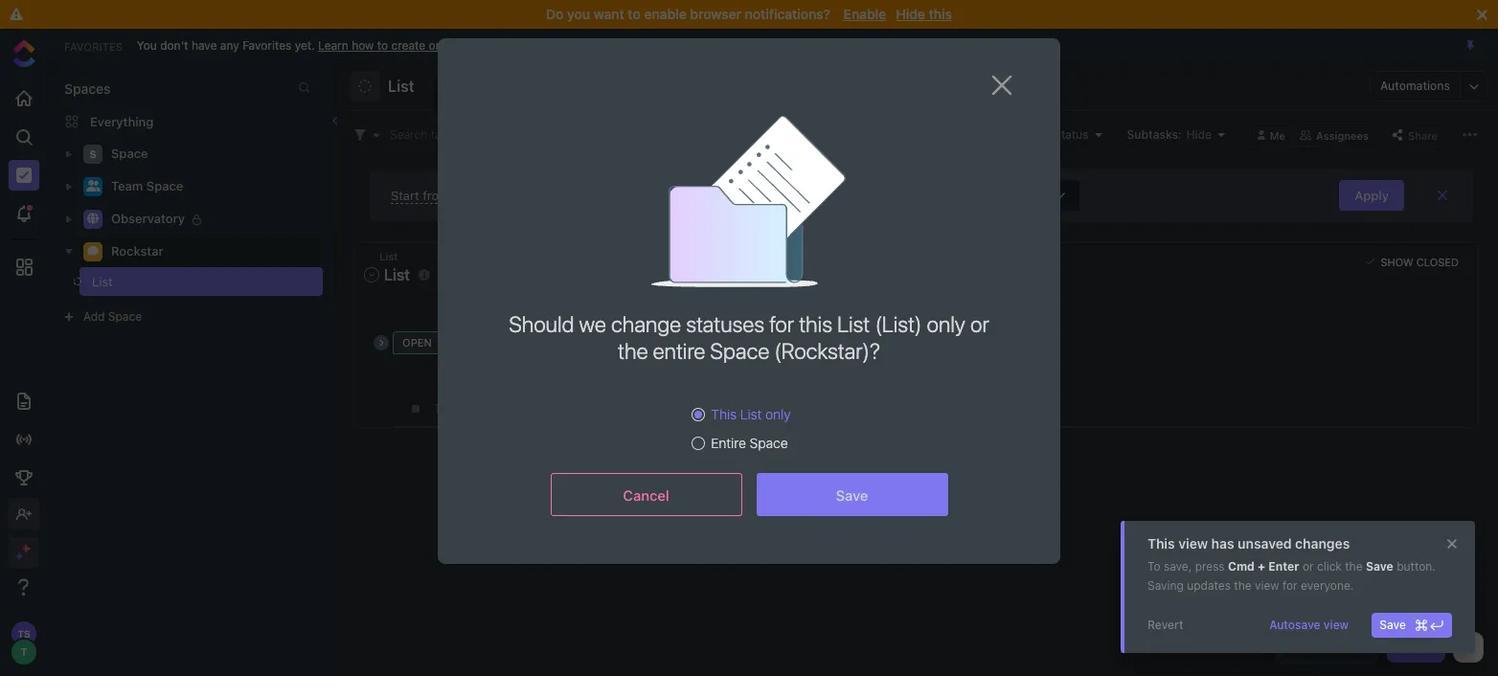 Task type: vqa. For each thing, say whether or not it's contained in the screenshot.
the top Or
yes



Task type: describe. For each thing, give the bounding box(es) containing it.
spaces link
[[49, 81, 111, 97]]

you for you changed the layout.
[[809, 112, 828, 125]]

share
[[1409, 129, 1439, 141]]

1 horizontal spatial save button
[[1373, 613, 1453, 638]]

list down "start"
[[380, 250, 398, 263]]

create
[[392, 38, 426, 52]]

observatory link
[[111, 204, 311, 235]]

list inside 'button'
[[388, 78, 415, 95]]

do you want to enable browser notifications? enable hide this
[[546, 6, 953, 22]]

learn
[[318, 38, 349, 52]]

globe image
[[87, 213, 99, 225]]

me
[[1271, 129, 1286, 141]]

add
[[83, 310, 105, 324]]

statuses
[[686, 311, 765, 337]]

autosave view
[[1270, 618, 1350, 633]]

+
[[1258, 560, 1266, 574]]

view for autosave
[[1324, 618, 1350, 633]]

2 vertical spatial save
[[1380, 618, 1407, 633]]

start from scratch link
[[391, 187, 497, 204]]

for inside this view has unsaved changes to save, press cmd + enter or click the save button. saving updates the view for everyone.
[[1283, 579, 1298, 593]]

we
[[579, 311, 607, 337]]

enter
[[1269, 560, 1300, 574]]

.
[[513, 38, 516, 52]]

or for has
[[1303, 560, 1315, 574]]

0 vertical spatial save button
[[757, 474, 948, 517]]

learn how to create one link
[[318, 38, 449, 52]]

autosave
[[1270, 618, 1321, 633]]

the right "click"
[[1346, 560, 1363, 574]]

hide this link
[[467, 38, 513, 52]]

you don't have any favorites yet. learn how to create one or hide this .
[[137, 38, 516, 52]]

have
[[192, 38, 217, 52]]

1 vertical spatial view
[[1255, 579, 1280, 593]]

0 vertical spatial to
[[628, 6, 641, 22]]

autosave view button
[[1262, 613, 1357, 638]]

space link
[[111, 139, 311, 170]]

team space
[[111, 178, 183, 194]]

this for this view has unsaved changes to save, press cmd + enter or click the save button. saving updates the view for everyone.
[[1148, 536, 1176, 552]]

everything
[[90, 114, 154, 129]]

or for have
[[452, 38, 463, 52]]

assignees
[[1317, 129, 1370, 141]]

list link
[[74, 267, 291, 296]]

user group image
[[86, 181, 100, 192]]

(list)
[[875, 311, 922, 337]]

everyone.
[[1302, 579, 1355, 593]]

enable
[[844, 6, 887, 22]]

dialog containing should we change statuses for this list (list) only or the entire
[[438, 38, 1061, 565]]

search tasks...
[[390, 127, 470, 141]]

automations button
[[1371, 72, 1461, 101]]

the left layout.
[[879, 112, 895, 125]]

you changed the layout.
[[809, 112, 933, 125]]

search
[[390, 127, 428, 141]]

for inside should we change statuses for this list (list) only or the entire
[[770, 311, 795, 337]]

show closed button
[[1362, 252, 1464, 271]]

press
[[1196, 560, 1226, 574]]

rockstar link
[[111, 237, 311, 267]]

list down comment icon at the left
[[92, 274, 113, 289]]

this for this list only
[[712, 407, 737, 423]]

list button
[[380, 65, 415, 107]]

0 horizontal spatial only
[[766, 407, 791, 423]]

revert button
[[1141, 613, 1192, 638]]

closed
[[1417, 255, 1460, 268]]

or inside should we change statuses for this list (list) only or the entire
[[971, 311, 990, 337]]

tasks...
[[431, 127, 470, 141]]

entire space
[[712, 435, 789, 452]]

apply
[[1356, 187, 1390, 203]]

button.
[[1398, 560, 1437, 574]]

space for entire space
[[750, 435, 789, 452]]

team
[[111, 178, 143, 194]]

hide
[[467, 38, 490, 52]]

space for team space
[[146, 178, 183, 194]]

any
[[220, 38, 239, 52]]

unsaved
[[1238, 536, 1293, 552]]



Task type: locate. For each thing, give the bounding box(es) containing it.
cmd
[[1229, 560, 1255, 574]]

1 vertical spatial this
[[493, 38, 513, 52]]

cancel button
[[551, 474, 742, 517]]

1 horizontal spatial to
[[628, 6, 641, 22]]

this
[[929, 6, 953, 22], [493, 38, 513, 52], [800, 311, 833, 337]]

the down cmd on the bottom right of page
[[1235, 579, 1252, 593]]

for
[[770, 311, 795, 337], [1283, 579, 1298, 593]]

space down "statuses"
[[711, 338, 770, 364]]

0 horizontal spatial for
[[770, 311, 795, 337]]

this inside should we change statuses for this list (list) only or the entire
[[800, 311, 833, 337]]

space (rockstar)?
[[711, 338, 881, 364]]

view
[[1179, 536, 1209, 552], [1255, 579, 1280, 593], [1324, 618, 1350, 633]]

comment image
[[87, 246, 99, 257]]

view for this
[[1179, 536, 1209, 552]]

2 horizontal spatial this
[[929, 6, 953, 22]]

1 vertical spatial only
[[766, 407, 791, 423]]

don't
[[160, 38, 188, 52]]

space down this list only
[[750, 435, 789, 452]]

show
[[1381, 255, 1414, 268]]

0 vertical spatial view
[[1179, 536, 1209, 552]]

save inside dialog
[[836, 487, 869, 504]]

0 vertical spatial this
[[712, 407, 737, 423]]

2 vertical spatial this
[[800, 311, 833, 337]]

this
[[712, 407, 737, 423], [1148, 536, 1176, 552]]

1 horizontal spatial view
[[1255, 579, 1280, 593]]

assignees button
[[1294, 123, 1377, 146]]

task
[[1413, 640, 1439, 655]]

favorites up spaces
[[64, 40, 123, 52]]

cancel
[[623, 487, 670, 504]]

changed
[[831, 112, 876, 125]]

view up save,
[[1179, 536, 1209, 552]]

share button
[[1387, 123, 1444, 146]]

entire
[[712, 435, 747, 452]]

space for add space
[[108, 310, 142, 324]]

everything link
[[49, 106, 334, 137]]

list
[[388, 78, 415, 95], [380, 250, 398, 263], [92, 274, 113, 289], [838, 311, 871, 337], [741, 407, 762, 423]]

only up entire space
[[766, 407, 791, 423]]

this up entire on the left bottom of page
[[712, 407, 737, 423]]

view inside autosave view button
[[1324, 618, 1350, 633]]

this inside dialog
[[712, 407, 737, 423]]

enable
[[645, 6, 687, 22]]

save button
[[757, 474, 948, 517], [1373, 613, 1453, 638]]

2 vertical spatial or
[[1303, 560, 1315, 574]]

the down change
[[618, 338, 648, 364]]

layout.
[[898, 112, 933, 125]]

2 horizontal spatial view
[[1324, 618, 1350, 633]]

rockstar
[[111, 244, 164, 259]]

scratch
[[453, 187, 497, 203]]

1 vertical spatial save button
[[1373, 613, 1453, 638]]

this inside this view has unsaved changes to save, press cmd + enter or click the save button. saving updates the view for everyone.
[[1148, 536, 1176, 552]]

Search tasks... text field
[[390, 121, 549, 148]]

favorites
[[243, 38, 292, 52], [64, 40, 123, 52]]

0 vertical spatial you
[[137, 38, 157, 52]]

0 horizontal spatial view
[[1179, 536, 1209, 552]]

observatory
[[111, 211, 185, 226]]

0 horizontal spatial this
[[712, 407, 737, 423]]

0 vertical spatial only
[[927, 311, 966, 337]]

save
[[836, 487, 869, 504], [1367, 560, 1394, 574], [1380, 618, 1407, 633]]

add space
[[83, 310, 142, 324]]

start
[[391, 187, 419, 203]]

space
[[111, 146, 148, 161], [146, 178, 183, 194], [108, 310, 142, 324], [711, 338, 770, 364], [750, 435, 789, 452]]

1 vertical spatial to
[[377, 38, 388, 52]]

2 horizontal spatial or
[[1303, 560, 1315, 574]]

changes
[[1296, 536, 1351, 552]]

you left don't
[[137, 38, 157, 52]]

0 vertical spatial this
[[929, 6, 953, 22]]

1 vertical spatial for
[[1283, 579, 1298, 593]]

want
[[594, 6, 625, 22]]

0 horizontal spatial or
[[452, 38, 463, 52]]

list up entire space
[[741, 407, 762, 423]]

or right (list)
[[971, 311, 990, 337]]

1 horizontal spatial you
[[809, 112, 828, 125]]

1 horizontal spatial favorites
[[243, 38, 292, 52]]

show closed
[[1381, 255, 1460, 268]]

notifications?
[[745, 6, 831, 22]]

hide
[[896, 6, 926, 22]]

save,
[[1164, 560, 1193, 574]]

yet.
[[295, 38, 315, 52]]

space inside space link
[[111, 146, 148, 161]]

space right add
[[108, 310, 142, 324]]

should we change statuses for this list (list) only or the entire
[[509, 311, 990, 364]]

only
[[927, 311, 966, 337], [766, 407, 791, 423]]

this view has unsaved changes to save, press cmd + enter or click the save button. saving updates the view for everyone.
[[1148, 536, 1437, 593]]

this up to
[[1148, 536, 1176, 552]]

space up observatory
[[146, 178, 183, 194]]

0 horizontal spatial favorites
[[64, 40, 123, 52]]

1 horizontal spatial this
[[800, 311, 833, 337]]

space inside team space link
[[146, 178, 183, 194]]

0 horizontal spatial this
[[493, 38, 513, 52]]

only inside should we change statuses for this list (list) only or the entire
[[927, 311, 966, 337]]

1 vertical spatial you
[[809, 112, 828, 125]]

this list only
[[712, 407, 791, 423]]

updates
[[1188, 579, 1232, 593]]

click
[[1318, 560, 1343, 574]]

one
[[429, 38, 449, 52]]

save inside this view has unsaved changes to save, press cmd + enter or click the save button. saving updates the view for everyone.
[[1367, 560, 1394, 574]]

1 horizontal spatial or
[[971, 311, 990, 337]]

1 vertical spatial save
[[1367, 560, 1394, 574]]

to right the how
[[377, 38, 388, 52]]

or
[[452, 38, 463, 52], [971, 311, 990, 337], [1303, 560, 1315, 574]]

or inside this view has unsaved changes to save, press cmd + enter or click the save button. saving updates the view for everyone.
[[1303, 560, 1315, 574]]

list inside should we change statuses for this list (list) only or the entire
[[838, 311, 871, 337]]

from
[[423, 187, 450, 203]]

0 vertical spatial save
[[836, 487, 869, 504]]

has
[[1212, 536, 1235, 552]]

change
[[611, 311, 682, 337]]

the
[[879, 112, 895, 125], [618, 338, 648, 364], [1346, 560, 1363, 574], [1235, 579, 1252, 593]]

for down enter
[[1283, 579, 1298, 593]]

or left "click"
[[1303, 560, 1315, 574]]

revert
[[1148, 618, 1184, 633]]

automations
[[1381, 79, 1451, 93]]

list info image
[[419, 269, 430, 281]]

saving
[[1148, 579, 1184, 593]]

you for you don't have any favorites yet. learn how to create one or hide this .
[[137, 38, 157, 52]]

only right (list)
[[927, 311, 966, 337]]

the inside should we change statuses for this list (list) only or the entire
[[618, 338, 648, 364]]

view down the + in the right of the page
[[1255, 579, 1280, 593]]

1 horizontal spatial for
[[1283, 579, 1298, 593]]

browser
[[690, 6, 742, 22]]

Task Name text field
[[433, 392, 1464, 426]]

view down "everyone."
[[1324, 618, 1350, 633]]

you
[[567, 6, 590, 22]]

1 horizontal spatial only
[[927, 311, 966, 337]]

you
[[137, 38, 157, 52], [809, 112, 828, 125]]

start from scratch
[[391, 187, 497, 203]]

(rockstar)?
[[775, 338, 881, 364]]

0 horizontal spatial you
[[137, 38, 157, 52]]

0 horizontal spatial to
[[377, 38, 388, 52]]

to
[[1148, 560, 1161, 574]]

list down the create
[[388, 78, 415, 95]]

you left changed
[[809, 112, 828, 125]]

1 vertical spatial or
[[971, 311, 990, 337]]

1 horizontal spatial this
[[1148, 536, 1176, 552]]

for up space (rockstar)?
[[770, 311, 795, 337]]

to right want
[[628, 6, 641, 22]]

0 horizontal spatial save button
[[757, 474, 948, 517]]

how
[[352, 38, 374, 52]]

team space link
[[111, 172, 311, 202]]

2 vertical spatial view
[[1324, 618, 1350, 633]]

list up (rockstar)?
[[838, 311, 871, 337]]

1 vertical spatial this
[[1148, 536, 1176, 552]]

space up "team"
[[111, 146, 148, 161]]

favorites right any
[[243, 38, 292, 52]]

or right one
[[452, 38, 463, 52]]

0 vertical spatial or
[[452, 38, 463, 52]]

0 vertical spatial for
[[770, 311, 795, 337]]

me button
[[1251, 123, 1294, 146]]

dialog
[[438, 38, 1061, 565]]

do
[[546, 6, 564, 22]]

should
[[509, 311, 575, 337]]

entire
[[653, 338, 706, 364]]

spaces
[[64, 81, 111, 97]]



